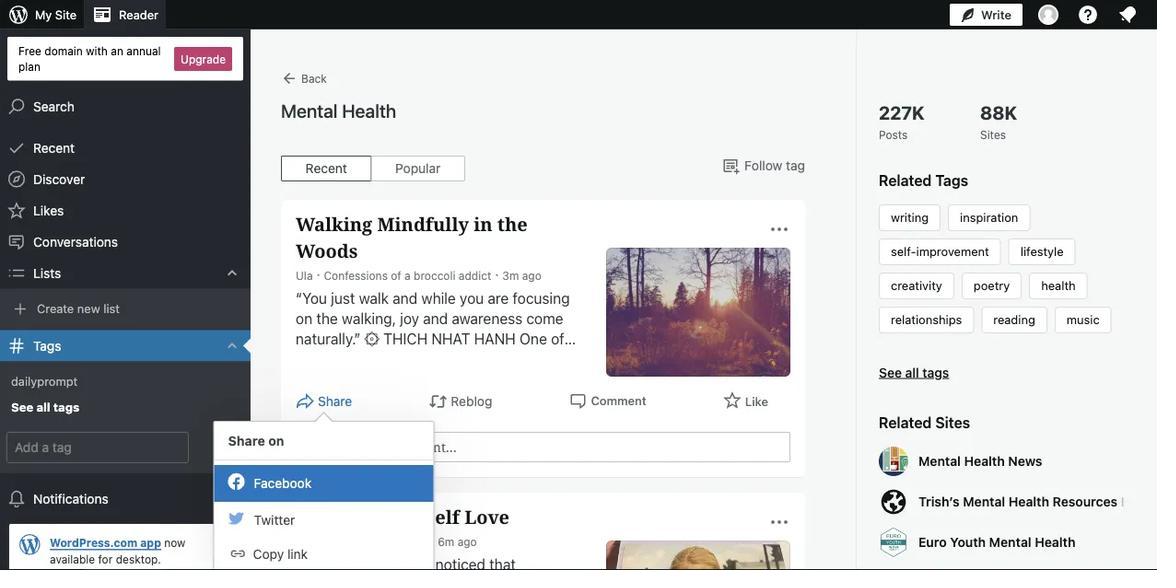 Task type: vqa. For each thing, say whether or not it's contained in the screenshot.
Manage Your Sites icon
no



Task type: describe. For each thing, give the bounding box(es) containing it.
0 vertical spatial see all tags
[[879, 365, 949, 380]]

recent inside radio
[[306, 161, 347, 176]]

mental health
[[281, 100, 396, 121]]

writing link
[[891, 211, 929, 224]]

3m
[[502, 269, 519, 282]]

twitter
[[254, 513, 295, 528]]

recent link
[[0, 132, 251, 164]]

app
[[140, 536, 161, 549]]

Add a comment… text field
[[344, 432, 791, 463]]

all inside main content
[[905, 365, 919, 380]]

list
[[103, 301, 120, 315]]

tooltip containing share on
[[213, 412, 435, 570]]

likes
[[33, 203, 64, 218]]

search
[[33, 99, 75, 114]]

writing
[[891, 211, 929, 224]]

relationships link
[[891, 313, 962, 327]]

walking
[[296, 211, 372, 237]]

copy link button
[[214, 539, 434, 569]]

toggle menu image
[[768, 218, 791, 240]]

share for share
[[318, 394, 352, 409]]

back
[[301, 72, 327, 85]]

likes link
[[0, 195, 251, 226]]

0 horizontal spatial see all tags
[[11, 400, 80, 414]]

euro
[[919, 535, 947, 550]]

0 horizontal spatial recent
[[33, 140, 75, 155]]

upgrade button
[[174, 47, 232, 71]]

related sites
[[879, 414, 970, 432]]

like button
[[723, 391, 768, 412]]

1 vertical spatial of
[[401, 504, 420, 530]]

bob builder image
[[305, 432, 334, 462]]

related for related sites
[[879, 414, 932, 432]]

poetry
[[974, 279, 1010, 293]]

1 horizontal spatial ·
[[430, 533, 434, 548]]

88k sites
[[980, 101, 1017, 141]]

self
[[424, 504, 460, 530]]

addict
[[459, 269, 491, 282]]

mindfully
[[377, 211, 469, 237]]

follow tag button
[[721, 156, 805, 176]]

youth
[[950, 535, 986, 550]]

option group containing recent
[[281, 156, 465, 182]]

227k
[[879, 101, 925, 123]]

emma
[[296, 535, 328, 548]]

link
[[287, 546, 308, 562]]

conversations
[[33, 234, 118, 249]]

0 horizontal spatial see all tags link
[[0, 394, 251, 422]]

0 vertical spatial tags
[[936, 172, 969, 189]]

lists link
[[0, 258, 251, 289]]

inspiration link
[[960, 211, 1018, 224]]

write link
[[950, 0, 1023, 29]]

group inside main content
[[305, 432, 791, 463]]

health link
[[1041, 279, 1076, 293]]

keyboard_arrow_down image
[[223, 337, 241, 355]]

copy
[[253, 546, 284, 562]]

inspiration
[[960, 211, 1018, 224]]

manage your notifications image
[[1117, 4, 1139, 26]]

copy link
[[253, 546, 308, 562]]

related tags
[[879, 172, 969, 189]]

lifestyle
[[1021, 245, 1064, 258]]

euro youth mental health link
[[879, 528, 1128, 557]]

· 6m ago
[[430, 533, 477, 548]]

walking mindfully in the woods link
[[296, 211, 584, 264]]

0 horizontal spatial all
[[36, 400, 50, 414]]

1 horizontal spatial see
[[879, 365, 902, 380]]

create new list
[[37, 301, 120, 315]]

help image
[[1077, 4, 1099, 26]]

create
[[37, 301, 74, 315]]

share button
[[296, 392, 352, 412]]

ula link
[[296, 269, 313, 282]]

self-
[[891, 245, 916, 258]]

add button
[[195, 433, 240, 463]]

conversations link
[[0, 226, 251, 258]]

discover link
[[0, 164, 251, 195]]

creativity link
[[891, 279, 942, 293]]

2 vertical spatial mental
[[989, 535, 1032, 550]]

menu containing facebook
[[214, 461, 434, 570]]

confessions of a broccoli addict link
[[324, 269, 491, 282]]

tags link
[[0, 330, 251, 362]]

comment
[[591, 394, 647, 408]]

mental health news link
[[879, 447, 1128, 476]]

in
[[474, 211, 493, 237]]

now
[[164, 536, 186, 549]]

1 vertical spatial see
[[11, 400, 33, 414]]

sites for 88k
[[980, 128, 1006, 141]]

ago inside · 6m ago
[[458, 535, 477, 548]]

reader link
[[84, 0, 166, 29]]

follow
[[745, 158, 783, 173]]

plan
[[18, 60, 41, 73]]

free domain with an annual plan
[[18, 44, 161, 73]]

3m ago link
[[502, 269, 542, 282]]

0 horizontal spatial ·
[[317, 267, 320, 282]]

sites for related
[[936, 414, 970, 432]]

discover
[[33, 171, 85, 187]]

like
[[745, 394, 768, 408]]

resources
[[1053, 494, 1118, 510]]

tags inside main content
[[923, 365, 949, 380]]

improvement
[[916, 245, 989, 258]]

share for share on
[[228, 433, 265, 448]]

1 vertical spatial tags
[[33, 338, 61, 353]]

for
[[98, 553, 113, 566]]

88k
[[980, 101, 1017, 123]]

wordpress.com
[[50, 536, 137, 549]]



Task type: locate. For each thing, give the bounding box(es) containing it.
of left a
[[391, 269, 401, 282]]

0 vertical spatial ago
[[522, 269, 542, 282]]

1 vertical spatial ago
[[458, 535, 477, 548]]

trish's mental health resources blog link
[[879, 487, 1149, 519]]

all down dailyprompt
[[36, 400, 50, 414]]

health
[[1041, 279, 1076, 293]]

see all tags up related sites
[[879, 365, 949, 380]]

0 vertical spatial share
[[318, 394, 352, 409]]

mental up trish's
[[919, 454, 961, 469]]

add
[[206, 441, 229, 455]]

ago inside walking mindfully in the woods ula · confessions of a broccoli addict · 3m ago
[[522, 269, 542, 282]]

sites down the 88k
[[980, 128, 1006, 141]]

1 related from the top
[[879, 172, 932, 189]]

0 horizontal spatial tags
[[33, 338, 61, 353]]

0 horizontal spatial ago
[[458, 535, 477, 548]]

free
[[18, 44, 41, 57]]

see down dailyprompt
[[11, 400, 33, 414]]

upgrade
[[181, 52, 226, 65]]

back button
[[281, 70, 327, 86]]

see all tags link down reading
[[879, 363, 1128, 382]]

2 horizontal spatial ·
[[495, 267, 499, 282]]

tooltip
[[213, 412, 435, 570]]

twitter button
[[214, 502, 434, 539]]

0 vertical spatial health
[[964, 454, 1005, 469]]

1 horizontal spatial all
[[905, 365, 919, 380]]

wordpress.com app
[[50, 536, 161, 549]]

0 vertical spatial recent
[[33, 140, 75, 155]]

1 horizontal spatial sites
[[980, 128, 1006, 141]]

mental
[[919, 454, 961, 469], [963, 494, 1005, 510], [989, 535, 1032, 550]]

share left the on
[[228, 433, 265, 448]]

0 vertical spatial see
[[879, 365, 902, 380]]

of inside walking mindfully in the woods ula · confessions of a broccoli addict · 3m ago
[[391, 269, 401, 282]]

emma tiger
[[296, 535, 358, 548]]

0 vertical spatial related
[[879, 172, 932, 189]]

available
[[50, 553, 95, 566]]

2 related from the top
[[879, 414, 932, 432]]

my site link
[[0, 0, 84, 29]]

menu
[[214, 461, 434, 570]]

tags
[[923, 365, 949, 380], [53, 400, 80, 414]]

little
[[314, 504, 365, 530]]

2 vertical spatial health
[[1035, 535, 1076, 550]]

1 horizontal spatial tags
[[923, 365, 949, 380]]

see all tags down dailyprompt
[[11, 400, 80, 414]]

0 vertical spatial of
[[391, 269, 401, 282]]

site
[[55, 8, 77, 22]]

mental down mental health news
[[963, 494, 1005, 510]]

share up bob builder image
[[318, 394, 352, 409]]

see all tags
[[879, 365, 949, 380], [11, 400, 80, 414]]

0 vertical spatial see all tags link
[[879, 363, 1128, 382]]

all up related sites
[[905, 365, 919, 380]]

0 vertical spatial mental
[[919, 454, 961, 469]]

1 vertical spatial related
[[879, 414, 932, 432]]

1 horizontal spatial share
[[318, 394, 352, 409]]

mental health news
[[919, 454, 1043, 469]]

tags up dailyprompt
[[33, 338, 61, 353]]

sites inside 88k sites
[[980, 128, 1006, 141]]

trish's mental health resources blog
[[919, 494, 1149, 510]]

related up writing link
[[879, 172, 932, 189]]

ago right 3m
[[522, 269, 542, 282]]

a little bit of self love
[[296, 504, 510, 530]]

health left news
[[964, 454, 1005, 469]]

facebook
[[254, 476, 312, 491]]

main content containing walking mindfully in the woods
[[281, 70, 1149, 570]]

desktop.
[[116, 553, 161, 566]]

a
[[296, 504, 310, 530]]

walking mindfully in the woods ula · confessions of a broccoli addict · 3m ago
[[296, 211, 542, 282]]

Popular radio
[[371, 156, 465, 182]]

a
[[405, 269, 411, 282]]

dailyprompt
[[11, 374, 78, 388]]

confessions
[[324, 269, 388, 282]]

1 vertical spatial health
[[1009, 494, 1049, 510]]

facebook button
[[214, 465, 434, 502]]

· left 6m
[[430, 533, 434, 548]]

reading
[[994, 313, 1035, 327]]

posts
[[879, 128, 908, 141]]

6m
[[438, 535, 455, 548]]

tags up inspiration
[[936, 172, 969, 189]]

notifications
[[33, 492, 108, 507]]

227k posts
[[879, 101, 925, 141]]

1 horizontal spatial tags
[[936, 172, 969, 189]]

tags up related sites
[[923, 365, 949, 380]]

search link
[[0, 91, 251, 122]]

· left 3m
[[495, 267, 499, 282]]

euro youth mental health
[[919, 535, 1076, 550]]

ago right 6m
[[458, 535, 477, 548]]

recent up discover
[[33, 140, 75, 155]]

new
[[77, 301, 100, 315]]

creativity
[[891, 279, 942, 293]]

of right bit
[[401, 504, 420, 530]]

trish's
[[919, 494, 960, 510]]

1 horizontal spatial see all tags
[[879, 365, 949, 380]]

woods
[[296, 238, 358, 264]]

my
[[35, 8, 52, 22]]

relationships
[[891, 313, 962, 327]]

blog
[[1121, 494, 1149, 510]]

0 horizontal spatial sites
[[936, 414, 970, 432]]

health inside "link"
[[1009, 494, 1049, 510]]

on
[[268, 433, 284, 448]]

group
[[305, 432, 791, 463]]

1 vertical spatial see all tags link
[[0, 394, 251, 422]]

follow tag
[[745, 158, 805, 173]]

tag
[[786, 158, 805, 173]]

related up mental health news
[[879, 414, 932, 432]]

music link
[[1067, 313, 1100, 327]]

dailyprompt link
[[0, 368, 251, 394]]

lifestyle link
[[1021, 245, 1064, 258]]

related for related tags
[[879, 172, 932, 189]]

reader
[[119, 8, 158, 22]]

sites up mental health news
[[936, 414, 970, 432]]

tags
[[936, 172, 969, 189], [33, 338, 61, 353]]

1 horizontal spatial recent
[[306, 161, 347, 176]]

0 vertical spatial sites
[[980, 128, 1006, 141]]

love
[[465, 504, 510, 530]]

of
[[391, 269, 401, 282], [401, 504, 420, 530]]

add group
[[0, 429, 251, 466]]

1 horizontal spatial see all tags link
[[879, 363, 1128, 382]]

see all tags link up the add group
[[0, 394, 251, 422]]

keyboard_arrow_down image
[[223, 264, 241, 282]]

my profile image
[[1038, 5, 1059, 25]]

notifications link
[[0, 484, 251, 515]]

now available for desktop.
[[50, 536, 186, 566]]

an
[[111, 44, 123, 57]]

1 horizontal spatial ago
[[522, 269, 542, 282]]

1 vertical spatial see all tags
[[11, 400, 80, 414]]

health down news
[[1009, 494, 1049, 510]]

create new list link
[[0, 295, 251, 323]]

broccoli
[[414, 269, 456, 282]]

0 horizontal spatial tags
[[53, 400, 80, 414]]

· right ula
[[317, 267, 320, 282]]

share on
[[228, 433, 284, 448]]

ula
[[296, 269, 313, 282]]

tags down dailyprompt
[[53, 400, 80, 414]]

option group
[[281, 156, 465, 182]]

1 vertical spatial mental
[[963, 494, 1005, 510]]

tiger
[[331, 535, 358, 548]]

0 horizontal spatial share
[[228, 433, 265, 448]]

my site
[[35, 8, 77, 22]]

Add a tag text field
[[7, 433, 188, 463]]

share inside share button
[[318, 394, 352, 409]]

health down trish's mental health resources blog
[[1035, 535, 1076, 550]]

1 vertical spatial tags
[[53, 400, 80, 414]]

mental down trish's mental health resources blog "link"
[[989, 535, 1032, 550]]

recent up walking
[[306, 161, 347, 176]]

lists
[[33, 265, 61, 281]]

1 vertical spatial share
[[228, 433, 265, 448]]

music
[[1067, 313, 1100, 327]]

mental inside "link"
[[963, 494, 1005, 510]]

0 vertical spatial tags
[[923, 365, 949, 380]]

reading link
[[994, 313, 1035, 327]]

0 vertical spatial all
[[905, 365, 919, 380]]

toggle menu image
[[768, 511, 791, 533]]

1 vertical spatial all
[[36, 400, 50, 414]]

news
[[1008, 454, 1043, 469]]

main content
[[281, 70, 1149, 570]]

ago
[[522, 269, 542, 282], [458, 535, 477, 548]]

reblog
[[451, 394, 492, 409]]

related
[[879, 172, 932, 189], [879, 414, 932, 432]]

bit
[[370, 504, 396, 530]]

see up related sites
[[879, 365, 902, 380]]

Recent radio
[[281, 156, 371, 182]]

0 horizontal spatial see
[[11, 400, 33, 414]]

1 vertical spatial sites
[[936, 414, 970, 432]]

1 vertical spatial recent
[[306, 161, 347, 176]]

poetry link
[[974, 279, 1010, 293]]



